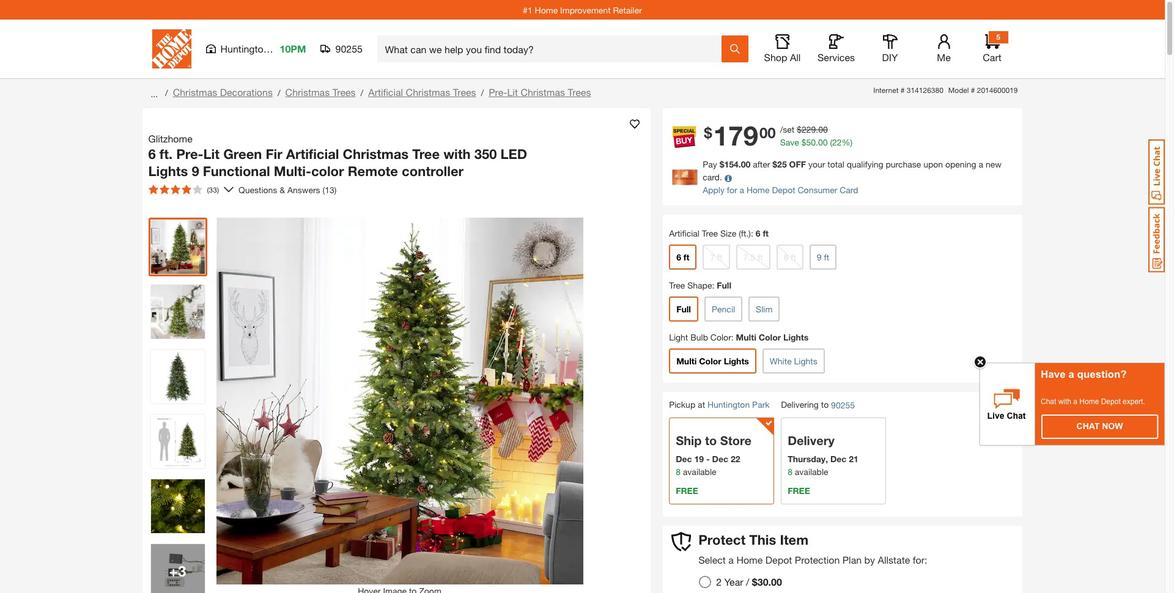 Task type: describe. For each thing, give the bounding box(es) containing it.
&
[[280, 184, 285, 195]]

artificial christmas trees link
[[368, 86, 476, 98]]

pickup at huntington park
[[669, 400, 770, 410]]

lights inside glitzhome 6 ft. pre-lit green fir artificial christmas tree with 350 led lights 9 functional multi-color remote controller
[[148, 163, 188, 179]]

8 inside delivery thursday, dec 21 8 available
[[788, 467, 793, 477]]

8 ft
[[784, 252, 796, 263]]

your
[[809, 159, 825, 170]]

artificial inside glitzhome 6 ft. pre-lit green fir artificial christmas tree with 350 led lights 9 functional multi-color remote controller
[[286, 146, 339, 162]]

shop all button
[[763, 34, 802, 64]]

pickup
[[669, 400, 696, 410]]

card.
[[703, 172, 722, 183]]

lights right white
[[794, 356, 818, 367]]

color right "bulb" at the bottom right of the page
[[711, 332, 731, 343]]

year
[[724, 576, 743, 588]]

lit inside ... / christmas decorations / christmas trees / artificial christmas trees / pre-lit christmas trees
[[507, 86, 518, 98]]

/ right ... button
[[165, 87, 168, 98]]

7 ft button
[[703, 245, 730, 270]]

0 vertical spatial huntington
[[220, 43, 269, 54]]

3
[[178, 563, 186, 580]]

tree shape : full
[[669, 280, 732, 291]]

chat
[[1041, 397, 1056, 406]]

have a question?
[[1041, 368, 1127, 380]]

white lights
[[770, 356, 818, 367]]

remote
[[348, 163, 398, 179]]

functional
[[203, 163, 270, 179]]

purchase
[[886, 159, 921, 170]]

internet
[[874, 86, 899, 95]]

apply now image
[[672, 169, 703, 185]]

your total qualifying purchase upon opening a new card.
[[703, 159, 1002, 183]]

21
[[849, 454, 859, 464]]

a inside your total qualifying purchase upon opening a new card.
[[979, 159, 983, 170]]

+ 3
[[169, 563, 186, 580]]

a right the for
[[740, 185, 744, 195]]

90255 link
[[831, 399, 855, 412]]

model
[[948, 86, 969, 95]]

154.00
[[724, 159, 751, 170]]

upon
[[924, 159, 943, 170]]

multi color lights
[[677, 356, 749, 367]]

glitzhome pre lit christmas trees 2014600019 c3.2 image
[[151, 350, 205, 404]]

chat with a home depot expert.
[[1041, 397, 1145, 406]]

questions
[[239, 184, 277, 195]]

protection
[[795, 554, 840, 566]]

ft for 9 ft
[[824, 252, 829, 263]]

#1 home improvement retailer
[[523, 5, 642, 15]]

3 trees from the left
[[568, 86, 591, 98]]

glitzhome 6 ft. pre-lit green fir artificial christmas tree with 350 led lights 9 functional multi-color remote controller
[[148, 133, 527, 179]]

350
[[474, 146, 497, 162]]

1 . from the top
[[816, 124, 818, 135]]

5
[[996, 32, 1000, 42]]

questions & answers (13)
[[239, 184, 337, 195]]

/ right decorations
[[278, 87, 280, 98]]

white lights button
[[763, 349, 825, 374]]

7.5
[[744, 252, 755, 263]]

multi color lights button
[[669, 349, 756, 374]]

improvement
[[560, 5, 611, 15]]

christmas trees link
[[285, 86, 356, 98]]

qualifying
[[847, 159, 884, 170]]

for:
[[913, 554, 927, 566]]

now
[[1102, 421, 1123, 431]]

me button
[[924, 34, 964, 64]]

artificial tree size (ft.) : 6 ft
[[669, 228, 769, 239]]

1 horizontal spatial :
[[731, 332, 734, 343]]

card
[[840, 185, 858, 195]]

4 stars image
[[148, 185, 202, 194]]

%)
[[842, 137, 853, 148]]

after
[[753, 159, 770, 170]]

/ right christmas trees link
[[361, 87, 363, 98]]

/ right year
[[746, 576, 749, 588]]

new
[[986, 159, 1002, 170]]

chat now
[[1077, 421, 1123, 431]]

2 horizontal spatial :
[[751, 228, 753, 239]]

19
[[694, 454, 704, 464]]

size
[[720, 228, 737, 239]]

2 horizontal spatial artificial
[[669, 228, 700, 239]]

cart
[[983, 51, 1002, 63]]

artificial inside ... / christmas decorations / christmas trees / artificial christmas trees / pre-lit christmas trees
[[368, 86, 403, 98]]

multi-
[[274, 163, 311, 179]]

multi inside button
[[677, 356, 697, 367]]

1 horizontal spatial tree
[[669, 280, 685, 291]]

full inside button
[[677, 304, 691, 315]]

glitzhome pre lit christmas trees 2014600019 1f.4 image
[[151, 479, 205, 533]]

select
[[699, 554, 726, 566]]

huntington park
[[220, 43, 292, 54]]

glitzhome pre lit christmas trees 2014600019 e1.1 image
[[151, 285, 205, 339]]

the home depot logo image
[[152, 29, 191, 68]]

9 ft button
[[810, 245, 837, 270]]

with inside glitzhome 6 ft. pre-lit green fir artificial christmas tree with 350 led lights 9 functional multi-color remote controller
[[444, 146, 471, 162]]

22 inside ship to store dec 19 - dec 22 8 available
[[731, 454, 740, 464]]

2 . from the top
[[816, 137, 818, 148]]

christmas inside glitzhome 6 ft. pre-lit green fir artificial christmas tree with 350 led lights 9 functional multi-color remote controller
[[343, 146, 409, 162]]

have
[[1041, 368, 1066, 380]]

1 horizontal spatial with
[[1058, 397, 1072, 406]]

opening
[[946, 159, 976, 170]]

controller
[[402, 163, 464, 179]]

90255 inside 90255 button
[[335, 43, 363, 54]]

depot for consumer
[[772, 185, 795, 195]]

00 right "229"
[[818, 124, 828, 135]]

thursday,
[[788, 454, 828, 464]]

1 vertical spatial 6
[[756, 228, 761, 239]]

-
[[706, 454, 710, 464]]

by
[[865, 554, 875, 566]]

$ right pay
[[720, 159, 724, 170]]

services button
[[817, 34, 856, 64]]

bulb
[[691, 332, 708, 343]]

protect
[[699, 532, 746, 548]]

free for to
[[676, 486, 698, 496]]

00 inside the $ 179 00
[[760, 124, 776, 141]]

What can we help you find today? search field
[[385, 36, 721, 62]]

90255 inside the delivering to 90255
[[831, 400, 855, 411]]

full button
[[669, 297, 698, 322]]

pre- inside ... / christmas decorations / christmas trees / artificial christmas trees / pre-lit christmas trees
[[489, 86, 507, 98]]

fir
[[266, 146, 282, 162]]

home up chat at the right of the page
[[1080, 397, 1099, 406]]

ft for 7.5 ft
[[758, 252, 763, 263]]

a inside protect this item select a home depot protection plan by allstate for:
[[729, 554, 734, 566]]

feedback link image
[[1149, 207, 1165, 273]]

6 ft
[[677, 252, 690, 263]]

retailer
[[613, 5, 642, 15]]

chat
[[1077, 421, 1100, 431]]

0 horizontal spatial park
[[272, 43, 292, 54]]

color up white
[[759, 332, 781, 343]]

6 inside glitzhome 6 ft. pre-lit green fir artificial christmas tree with 350 led lights 9 functional multi-color remote controller
[[148, 146, 156, 162]]

a right have
[[1069, 368, 1074, 380]]

25
[[777, 159, 787, 170]]

total
[[828, 159, 845, 170]]

lit inside glitzhome 6 ft. pre-lit green fir artificial christmas tree with 350 led lights 9 functional multi-color remote controller
[[203, 146, 220, 162]]

light bulb color : multi color lights
[[669, 332, 809, 343]]

2 dec from the left
[[712, 454, 728, 464]]

229
[[802, 124, 816, 135]]

home down after
[[747, 185, 770, 195]]

to for store
[[705, 434, 717, 448]]

to for 90255
[[821, 400, 829, 410]]

me
[[937, 51, 951, 63]]

$ inside the $ 179 00
[[704, 124, 712, 141]]



Task type: vqa. For each thing, say whether or not it's contained in the screenshot.
Christmas Accents
no



Task type: locate. For each thing, give the bounding box(es) containing it.
0 vertical spatial tree
[[412, 146, 440, 162]]

8 down ship
[[676, 467, 681, 477]]

0 horizontal spatial #
[[901, 86, 905, 95]]

... button
[[148, 85, 160, 102]]

1 vertical spatial 90255
[[831, 400, 855, 411]]

2 year / $30.00
[[716, 576, 782, 588]]

+
[[169, 563, 178, 580]]

0 horizontal spatial lit
[[203, 146, 220, 162]]

0 horizontal spatial 90255
[[335, 43, 363, 54]]

00 left (
[[818, 137, 828, 148]]

tree
[[412, 146, 440, 162], [702, 228, 718, 239], [669, 280, 685, 291]]

$ down "229"
[[802, 137, 806, 148]]

multi down slim button
[[736, 332, 756, 343]]

color
[[711, 332, 731, 343], [759, 332, 781, 343], [699, 356, 722, 367]]

ft for 6 ft
[[684, 252, 690, 263]]

depot inside protect this item select a home depot protection plan by allstate for:
[[766, 554, 792, 566]]

1 available from the left
[[683, 467, 717, 477]]

ft right 7
[[717, 252, 723, 263]]

diy
[[882, 51, 898, 63]]

free down thursday, at the bottom right of page
[[788, 486, 810, 496]]

1 # from the left
[[901, 86, 905, 95]]

2 vertical spatial artificial
[[669, 228, 700, 239]]

90255 right delivering
[[831, 400, 855, 411]]

8 inside ship to store dec 19 - dec 22 8 available
[[676, 467, 681, 477]]

trees
[[332, 86, 356, 98], [453, 86, 476, 98], [568, 86, 591, 98]]

2 free from the left
[[788, 486, 810, 496]]

a right chat on the bottom right of the page
[[1074, 397, 1078, 406]]

slim button
[[749, 297, 780, 322]]

22 down the store
[[731, 454, 740, 464]]

ft right 7.5
[[758, 252, 763, 263]]

save
[[780, 137, 799, 148]]

0 horizontal spatial tree
[[412, 146, 440, 162]]

tree inside glitzhome 6 ft. pre-lit green fir artificial christmas tree with 350 led lights 9 functional multi-color remote controller
[[412, 146, 440, 162]]

ft inside button
[[717, 252, 723, 263]]

0 horizontal spatial pre-
[[176, 146, 203, 162]]

0 horizontal spatial free
[[676, 486, 698, 496]]

. right /set
[[816, 124, 818, 135]]

90255 up ... / christmas decorations / christmas trees / artificial christmas trees / pre-lit christmas trees
[[335, 43, 363, 54]]

ship to store dec 19 - dec 22 8 available
[[676, 434, 752, 477]]

shape
[[688, 280, 712, 291]]

9
[[192, 163, 199, 179], [817, 252, 822, 263]]

0 vertical spatial with
[[444, 146, 471, 162]]

1 vertical spatial artificial
[[286, 146, 339, 162]]

. left (
[[816, 137, 818, 148]]

/set $ 229 . 00 save $ 50 . 00 ( 22 %)
[[780, 124, 853, 148]]

/set
[[780, 124, 795, 135]]

6 left 7
[[677, 252, 681, 263]]

huntington up decorations
[[220, 43, 269, 54]]

for
[[727, 185, 737, 195]]

2 horizontal spatial 6
[[756, 228, 761, 239]]

1 vertical spatial pre-
[[176, 146, 203, 162]]

answers
[[287, 184, 320, 195]]

00
[[760, 124, 776, 141], [818, 124, 828, 135], [818, 137, 828, 148]]

1 horizontal spatial 9
[[817, 252, 822, 263]]

1 vertical spatial with
[[1058, 397, 1072, 406]]

0 horizontal spatial 22
[[731, 454, 740, 464]]

shop all
[[764, 51, 801, 63]]

full
[[717, 280, 732, 291], [677, 304, 691, 315]]

to left 90255 link
[[821, 400, 829, 410]]

multi down light in the right of the page
[[677, 356, 697, 367]]

free down the 19
[[676, 486, 698, 496]]

1 horizontal spatial dec
[[712, 454, 728, 464]]

$30.00
[[752, 576, 782, 588]]

led
[[501, 146, 527, 162]]

apply for a home depot consumer card link
[[703, 185, 858, 195]]

available inside delivery thursday, dec 21 8 available
[[795, 467, 828, 477]]

glitzhome pre lit christmas trees 2014600019 44.5 image
[[151, 544, 205, 593]]

1 vertical spatial 9
[[817, 252, 822, 263]]

0 vertical spatial multi
[[736, 332, 756, 343]]

0 vertical spatial pre-
[[489, 86, 507, 98]]

7.5 ft button
[[736, 245, 770, 270]]

2 vertical spatial :
[[731, 332, 734, 343]]

depot down the item
[[766, 554, 792, 566]]

shop
[[764, 51, 787, 63]]

delivering
[[781, 400, 819, 410]]

with left 350
[[444, 146, 471, 162]]

0 vertical spatial full
[[717, 280, 732, 291]]

8 inside "8 ft" button
[[784, 252, 789, 263]]

2 available from the left
[[795, 467, 828, 477]]

0 horizontal spatial dec
[[676, 454, 692, 464]]

pay $ 154.00 after $ 25 off
[[703, 159, 806, 170]]

0 vertical spatial to
[[821, 400, 829, 410]]

1 horizontal spatial available
[[795, 467, 828, 477]]

$ right after
[[773, 159, 777, 170]]

0 vertical spatial depot
[[772, 185, 795, 195]]

artificial
[[368, 86, 403, 98], [286, 146, 339, 162], [669, 228, 700, 239]]

# right model
[[971, 86, 975, 95]]

with right chat on the bottom right of the page
[[1058, 397, 1072, 406]]

depot down 25
[[772, 185, 795, 195]]

2014600019
[[977, 86, 1018, 95]]

1 horizontal spatial to
[[821, 400, 829, 410]]

color inside the multi color lights button
[[699, 356, 722, 367]]

tree left size
[[702, 228, 718, 239]]

pencil
[[712, 304, 735, 315]]

1 horizontal spatial full
[[717, 280, 732, 291]]

1 horizontal spatial multi
[[736, 332, 756, 343]]

3 dec from the left
[[831, 454, 847, 464]]

(ft.)
[[739, 228, 751, 239]]

lights up white lights
[[784, 332, 809, 343]]

free for thursday,
[[788, 486, 810, 496]]

7
[[710, 252, 715, 263]]

apply
[[703, 185, 725, 195]]

: up pencil
[[712, 280, 715, 291]]

lights down light bulb color : multi color lights at the right of the page
[[724, 356, 749, 367]]

0 horizontal spatial artificial
[[286, 146, 339, 162]]

1 trees from the left
[[332, 86, 356, 98]]

2 horizontal spatial tree
[[702, 228, 718, 239]]

glitzhome
[[148, 133, 193, 144]]

0 horizontal spatial huntington
[[220, 43, 269, 54]]

2 vertical spatial tree
[[669, 280, 685, 291]]

1 vertical spatial full
[[677, 304, 691, 315]]

this
[[749, 532, 776, 548]]

(
[[830, 137, 832, 148]]

0 vertical spatial .
[[816, 124, 818, 135]]

1 vertical spatial depot
[[1101, 397, 1121, 406]]

1 horizontal spatial 6
[[677, 252, 681, 263]]

22
[[832, 137, 842, 148], [731, 454, 740, 464]]

22 up 'total'
[[832, 137, 842, 148]]

park up decorations
[[272, 43, 292, 54]]

2 # from the left
[[971, 86, 975, 95]]

8 down thursday, at the bottom right of page
[[788, 467, 793, 477]]

6 right (ft.)
[[756, 228, 761, 239]]

to inside the delivering to 90255
[[821, 400, 829, 410]]

huntington right "at"
[[708, 400, 750, 410]]

...
[[151, 88, 158, 99]]

home up 2 year / $30.00
[[737, 554, 763, 566]]

7.5 ft
[[744, 252, 763, 263]]

1 vertical spatial .
[[816, 137, 818, 148]]

1 horizontal spatial artificial
[[368, 86, 403, 98]]

9 up (33) link
[[192, 163, 199, 179]]

expert.
[[1123, 397, 1145, 406]]

home
[[535, 5, 558, 15], [747, 185, 770, 195], [1080, 397, 1099, 406], [737, 554, 763, 566]]

0 horizontal spatial trees
[[332, 86, 356, 98]]

1 vertical spatial huntington
[[708, 400, 750, 410]]

2 trees from the left
[[453, 86, 476, 98]]

9 inside button
[[817, 252, 822, 263]]

0 horizontal spatial available
[[683, 467, 717, 477]]

(33)
[[207, 185, 219, 194]]

ship
[[676, 434, 702, 448]]

0 vertical spatial :
[[751, 228, 753, 239]]

: right size
[[751, 228, 753, 239]]

6 inside button
[[677, 252, 681, 263]]

0 vertical spatial 9
[[192, 163, 199, 179]]

0 vertical spatial artificial
[[368, 86, 403, 98]]

a right select
[[729, 554, 734, 566]]

slim
[[756, 304, 773, 315]]

2
[[716, 576, 722, 588]]

10pm
[[280, 43, 306, 54]]

lights
[[148, 163, 188, 179], [784, 332, 809, 343], [724, 356, 749, 367], [794, 356, 818, 367]]

1 vertical spatial tree
[[702, 228, 718, 239]]

apply for a home depot consumer card
[[703, 185, 858, 195]]

color
[[311, 163, 344, 179]]

dec left the 19
[[676, 454, 692, 464]]

tree left shape
[[669, 280, 685, 291]]

(33) link
[[143, 180, 234, 199]]

decorations
[[220, 86, 273, 98]]

lit down 'what can we help you find today?' 'search box'
[[507, 86, 518, 98]]

available down the 19
[[683, 467, 717, 477]]

1 vertical spatial 22
[[731, 454, 740, 464]]

8 right 7.5 ft button
[[784, 252, 789, 263]]

9 inside glitzhome 6 ft. pre-lit green fir artificial christmas tree with 350 led lights 9 functional multi-color remote controller
[[192, 163, 199, 179]]

6
[[148, 146, 156, 162], [756, 228, 761, 239], [677, 252, 681, 263]]

allstate
[[878, 554, 910, 566]]

a left new at the right of the page
[[979, 159, 983, 170]]

live chat image
[[1149, 139, 1165, 205]]

lights down ft.
[[148, 163, 188, 179]]

ft left the 9 ft
[[791, 252, 796, 263]]

0 horizontal spatial 9
[[192, 163, 199, 179]]

dec right "-"
[[712, 454, 728, 464]]

1 horizontal spatial park
[[752, 400, 770, 410]]

internet # 314126380 model # 2014600019
[[874, 86, 1018, 95]]

00 left /set
[[760, 124, 776, 141]]

$ left 179
[[704, 124, 712, 141]]

: down pencil button
[[731, 332, 734, 343]]

1 dec from the left
[[676, 454, 692, 464]]

1 horizontal spatial free
[[788, 486, 810, 496]]

to inside ship to store dec 19 - dec 22 8 available
[[705, 434, 717, 448]]

depot for expert.
[[1101, 397, 1121, 406]]

1 horizontal spatial 90255
[[831, 400, 855, 411]]

home inside protect this item select a home depot protection plan by allstate for:
[[737, 554, 763, 566]]

ft for 7 ft
[[717, 252, 723, 263]]

1 horizontal spatial trees
[[453, 86, 476, 98]]

to up "-"
[[705, 434, 717, 448]]

0 horizontal spatial multi
[[677, 356, 697, 367]]

1 horizontal spatial #
[[971, 86, 975, 95]]

(33) button
[[143, 180, 224, 199]]

0 horizontal spatial to
[[705, 434, 717, 448]]

#1
[[523, 5, 533, 15]]

6 left ft.
[[148, 146, 156, 162]]

1 vertical spatial to
[[705, 434, 717, 448]]

0 vertical spatial 22
[[832, 137, 842, 148]]

0 horizontal spatial :
[[712, 280, 715, 291]]

full up pencil
[[717, 280, 732, 291]]

0 horizontal spatial with
[[444, 146, 471, 162]]

1 vertical spatial multi
[[677, 356, 697, 367]]

0 horizontal spatial full
[[677, 304, 691, 315]]

full up light in the right of the page
[[677, 304, 691, 315]]

available
[[683, 467, 717, 477], [795, 467, 828, 477]]

pre- inside glitzhome 6 ft. pre-lit green fir artificial christmas tree with 350 led lights 9 functional multi-color remote controller
[[176, 146, 203, 162]]

1 horizontal spatial lit
[[507, 86, 518, 98]]

glitzhome pre lit christmas trees 2014600019 64.0 image
[[151, 220, 205, 274]]

9 right 8 ft
[[817, 252, 822, 263]]

off
[[789, 159, 806, 170]]

1 horizontal spatial 22
[[832, 137, 842, 148]]

to
[[821, 400, 829, 410], [705, 434, 717, 448]]

0 vertical spatial lit
[[507, 86, 518, 98]]

/
[[165, 87, 168, 98], [278, 87, 280, 98], [361, 87, 363, 98], [481, 87, 484, 98], [746, 576, 749, 588]]

$ right /set
[[797, 124, 802, 135]]

ft for 8 ft
[[791, 252, 796, 263]]

question?
[[1077, 368, 1127, 380]]

1 horizontal spatial pre-
[[489, 86, 507, 98]]

protect this item select a home depot protection plan by allstate for:
[[699, 532, 927, 566]]

# right internet
[[901, 86, 905, 95]]

ft.
[[160, 146, 173, 162]]

available down thursday, at the bottom right of page
[[795, 467, 828, 477]]

0 horizontal spatial 6
[[148, 146, 156, 162]]

ft left 7
[[684, 252, 690, 263]]

ft right (ft.)
[[763, 228, 769, 239]]

park
[[272, 43, 292, 54], [752, 400, 770, 410]]

tree up controller
[[412, 146, 440, 162]]

lit up 'functional' on the left top
[[203, 146, 220, 162]]

color down "bulb" at the bottom right of the page
[[699, 356, 722, 367]]

1 vertical spatial :
[[712, 280, 715, 291]]

$
[[704, 124, 712, 141], [797, 124, 802, 135], [802, 137, 806, 148], [720, 159, 724, 170], [773, 159, 777, 170]]

0 vertical spatial park
[[272, 43, 292, 54]]

1 horizontal spatial huntington
[[708, 400, 750, 410]]

park left delivering
[[752, 400, 770, 410]]

christmas decorations link
[[173, 86, 273, 98]]

1 vertical spatial lit
[[203, 146, 220, 162]]

ft right 8 ft
[[824, 252, 829, 263]]

info image
[[725, 175, 732, 182]]

2 horizontal spatial dec
[[831, 454, 847, 464]]

available inside ship to store dec 19 - dec 22 8 available
[[683, 467, 717, 477]]

2 vertical spatial depot
[[766, 554, 792, 566]]

2 horizontal spatial trees
[[568, 86, 591, 98]]

glitzhome pre lit christmas trees 2014600019 4f.3 image
[[151, 415, 205, 468]]

90255
[[335, 43, 363, 54], [831, 400, 855, 411]]

1 vertical spatial park
[[752, 400, 770, 410]]

0 vertical spatial 6
[[148, 146, 156, 162]]

dec inside delivery thursday, dec 21 8 available
[[831, 454, 847, 464]]

/ left pre-lit christmas trees link
[[481, 87, 484, 98]]

consumer
[[798, 185, 837, 195]]

22 inside '/set $ 229 . 00 save $ 50 . 00 ( 22 %)'
[[832, 137, 842, 148]]

2 vertical spatial 6
[[677, 252, 681, 263]]

0 vertical spatial 90255
[[335, 43, 363, 54]]

ft
[[763, 228, 769, 239], [684, 252, 690, 263], [717, 252, 723, 263], [758, 252, 763, 263], [791, 252, 796, 263], [824, 252, 829, 263]]

dec left 21
[[831, 454, 847, 464]]

depot left expert.
[[1101, 397, 1121, 406]]

diy button
[[871, 34, 910, 64]]

cart 5
[[983, 32, 1002, 63]]

1 free from the left
[[676, 486, 698, 496]]

home right #1
[[535, 5, 558, 15]]



